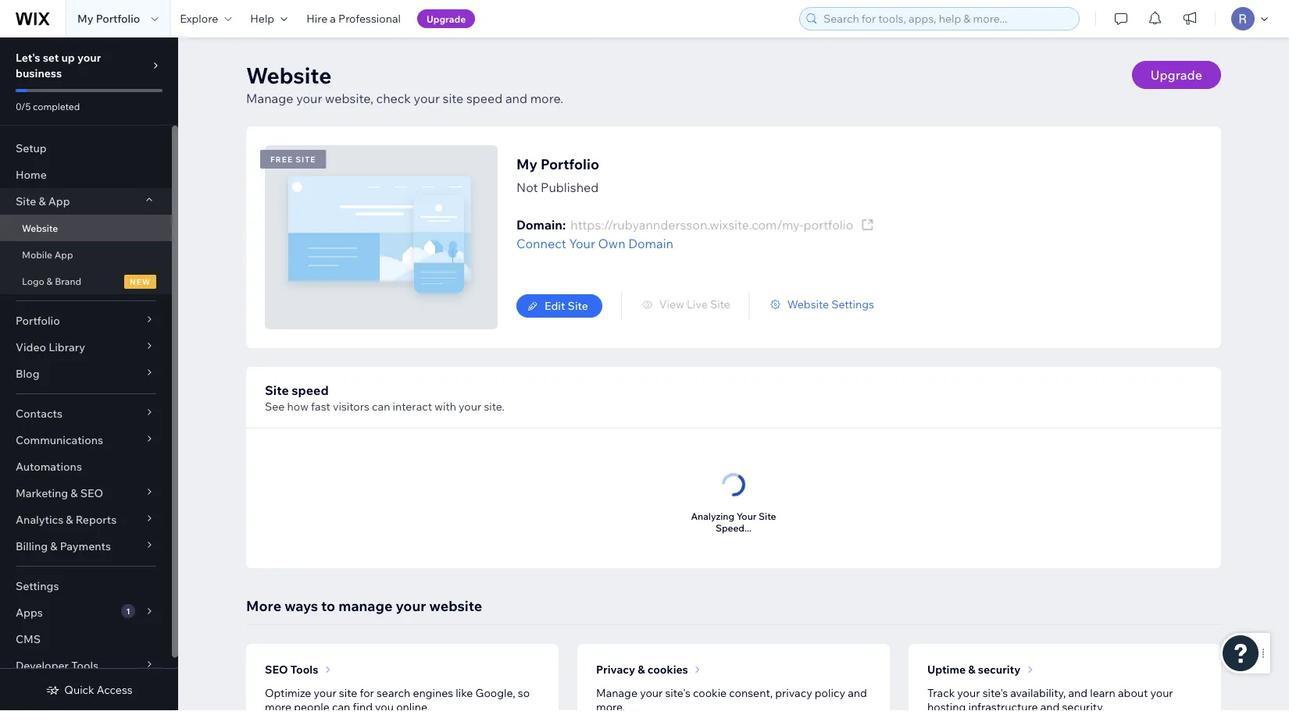 Task type: vqa. For each thing, say whether or not it's contained in the screenshot.
Website to the middle
yes



Task type: describe. For each thing, give the bounding box(es) containing it.
quick
[[64, 684, 94, 697]]

with
[[435, 400, 456, 414]]

optimize
[[265, 687, 311, 700]]

site & app button
[[0, 188, 172, 215]]

billing & payments button
[[0, 534, 172, 560]]

mobile app
[[22, 249, 73, 261]]

connect your own domain button
[[516, 234, 673, 253]]

site inside website manage your website, check your site speed and more.
[[443, 91, 464, 106]]

billing
[[16, 540, 48, 554]]

cookies
[[647, 663, 688, 677]]

speed inside website manage your website, check your site speed and more.
[[466, 91, 503, 106]]

my for my portfolio
[[77, 12, 93, 25]]

analytics & reports
[[16, 513, 117, 527]]

connect
[[516, 236, 566, 252]]

settings inside settings link
[[16, 580, 59, 593]]

website settings
[[787, 298, 874, 311]]

site right live
[[710, 298, 730, 311]]

library
[[49, 341, 85, 354]]

0/5 completed
[[16, 100, 80, 112]]

about
[[1118, 687, 1148, 700]]

automations link
[[0, 454, 172, 480]]

site.
[[484, 400, 505, 414]]

analyzing
[[691, 511, 734, 523]]

speed...
[[716, 523, 752, 534]]

new
[[130, 277, 151, 287]]

website for website settings
[[787, 298, 829, 311]]

help button
[[241, 0, 297, 38]]

google,
[[475, 687, 515, 700]]

0/5
[[16, 100, 31, 112]]

site inside optimize your site for search engines like google, so more people can find you online.
[[339, 687, 357, 700]]

https://rubyanndersson.wixsite.com/my-portfolio
[[571, 217, 853, 233]]

home link
[[0, 162, 172, 188]]

developer tools button
[[0, 653, 172, 680]]

& for site
[[39, 195, 46, 208]]

https://rubyanndersson.wixsite.com/my-
[[571, 217, 804, 233]]

apps
[[16, 606, 43, 620]]

edit site link
[[516, 295, 602, 318]]

portfolio inside popup button
[[16, 314, 60, 328]]

site inside analyzing your site speed...
[[759, 511, 776, 523]]

set
[[43, 51, 59, 64]]

policy
[[815, 687, 845, 700]]

your inside optimize your site for search engines like google, so more people can find you online.
[[314, 687, 337, 700]]

security.
[[1062, 701, 1105, 712]]

hire a professional link
[[297, 0, 410, 38]]

privacy & cookies
[[596, 663, 688, 677]]

hire a professional
[[306, 12, 401, 25]]

billing & payments
[[16, 540, 111, 554]]

view live site link
[[641, 298, 730, 312]]

consent,
[[729, 687, 773, 700]]

portfolio for my portfolio
[[96, 12, 140, 25]]

your inside "manage your site's cookie consent, privacy policy and more."
[[640, 687, 663, 700]]

search
[[377, 687, 410, 700]]

track your site's availability, and learn about your hosting infrastructure and security.
[[927, 687, 1173, 712]]

marketing
[[16, 487, 68, 500]]

not
[[516, 180, 538, 195]]

fast
[[311, 400, 330, 414]]

and inside "manage your site's cookie consent, privacy policy and more."
[[848, 687, 867, 700]]

speed inside site speed see how fast visitors can interact with your site.
[[292, 383, 329, 398]]

automations
[[16, 460, 82, 474]]

hosting
[[927, 701, 966, 712]]

& for billing
[[50, 540, 57, 554]]

portfolio for my portfolio not published
[[541, 155, 599, 173]]

explore
[[180, 12, 218, 25]]

site
[[296, 154, 316, 164]]

like
[[456, 687, 473, 700]]

contacts button
[[0, 401, 172, 427]]

quick access
[[64, 684, 133, 697]]

Search for tools, apps, help & more... field
[[819, 8, 1074, 30]]

ways
[[284, 597, 318, 615]]

live
[[687, 298, 708, 311]]

brand
[[55, 275, 81, 287]]

website settings button
[[769, 298, 874, 312]]

visitors
[[333, 400, 369, 414]]

blog button
[[0, 361, 172, 388]]

your left website,
[[296, 91, 322, 106]]

access
[[97, 684, 133, 697]]

1 vertical spatial app
[[54, 249, 73, 261]]

upgrade for the rightmost upgrade button
[[1151, 67, 1202, 83]]

& for logo
[[47, 275, 53, 287]]

manage your site's cookie consent, privacy policy and more.
[[596, 687, 867, 712]]

site right edit on the left of page
[[568, 299, 588, 313]]

website for website manage your website, check your site speed and more.
[[246, 61, 332, 89]]

view live site
[[659, 298, 730, 311]]

your for site
[[736, 511, 757, 523]]

home
[[16, 168, 47, 182]]

website manage your website, check your site speed and more.
[[246, 61, 563, 106]]

site & app
[[16, 195, 70, 208]]

analytics & reports button
[[0, 507, 172, 534]]

more. inside website manage your website, check your site speed and more.
[[530, 91, 563, 106]]

your inside let's set up your business
[[77, 51, 101, 64]]

site inside popup button
[[16, 195, 36, 208]]

site speed see how fast visitors can interact with your site.
[[265, 383, 505, 414]]

you
[[375, 701, 394, 712]]

learn
[[1090, 687, 1116, 700]]



Task type: locate. For each thing, give the bounding box(es) containing it.
online.
[[396, 701, 430, 712]]

tools for seo tools
[[290, 663, 318, 677]]

payments
[[60, 540, 111, 554]]

my portfolio
[[77, 12, 140, 25]]

speed
[[466, 91, 503, 106], [292, 383, 329, 398]]

can inside site speed see how fast visitors can interact with your site.
[[372, 400, 390, 414]]

& for uptime
[[968, 663, 976, 677]]

0 horizontal spatial settings
[[16, 580, 59, 593]]

your right about at the bottom right of page
[[1150, 687, 1173, 700]]

website inside website manage your website, check your site speed and more.
[[246, 61, 332, 89]]

0 horizontal spatial upgrade
[[427, 13, 466, 25]]

2 horizontal spatial website
[[787, 298, 829, 311]]

0 vertical spatial my
[[77, 12, 93, 25]]

1 horizontal spatial speed
[[466, 91, 503, 106]]

site inside site speed see how fast visitors can interact with your site.
[[265, 383, 289, 398]]

1 vertical spatial upgrade
[[1151, 67, 1202, 83]]

seo up reports
[[80, 487, 103, 500]]

tools up quick access button
[[71, 659, 99, 673]]

0 horizontal spatial tools
[[71, 659, 99, 673]]

0 horizontal spatial can
[[332, 701, 350, 712]]

setup
[[16, 141, 47, 155]]

my up 'not'
[[516, 155, 537, 173]]

can right 'visitors'
[[372, 400, 390, 414]]

manage
[[246, 91, 293, 106], [596, 687, 637, 700]]

website inside button
[[787, 298, 829, 311]]

&
[[39, 195, 46, 208], [47, 275, 53, 287], [71, 487, 78, 500], [66, 513, 73, 527], [50, 540, 57, 554], [638, 663, 645, 677], [968, 663, 976, 677]]

1 vertical spatial manage
[[596, 687, 637, 700]]

1 horizontal spatial portfolio
[[96, 12, 140, 25]]

and inside website manage your website, check your site speed and more.
[[505, 91, 527, 106]]

app
[[48, 195, 70, 208], [54, 249, 73, 261]]

engines
[[413, 687, 453, 700]]

site's for cookie
[[665, 687, 691, 700]]

your left site.
[[459, 400, 481, 414]]

& right privacy at bottom left
[[638, 663, 645, 677]]

availability,
[[1010, 687, 1066, 700]]

more
[[265, 701, 291, 712]]

site's up infrastructure
[[983, 687, 1008, 700]]

0 vertical spatial website
[[246, 61, 332, 89]]

more
[[246, 597, 281, 615]]

& inside dropdown button
[[66, 513, 73, 527]]

your inside button
[[569, 236, 595, 252]]

upgrade for the topmost upgrade button
[[427, 13, 466, 25]]

manage down privacy at bottom left
[[596, 687, 637, 700]]

your down privacy & cookies
[[640, 687, 663, 700]]

your inside analyzing your site speed...
[[736, 511, 757, 523]]

app down the home link
[[48, 195, 70, 208]]

site's
[[665, 687, 691, 700], [983, 687, 1008, 700]]

1 horizontal spatial tools
[[290, 663, 318, 677]]

more. inside "manage your site's cookie consent, privacy policy and more."
[[596, 701, 625, 712]]

portfolio
[[804, 217, 853, 233]]

marketing & seo button
[[0, 480, 172, 507]]

portfolio inside the "my portfolio not published"
[[541, 155, 599, 173]]

1 vertical spatial seo
[[265, 663, 288, 677]]

& up analytics & reports
[[71, 487, 78, 500]]

1 horizontal spatial my
[[516, 155, 537, 173]]

website,
[[325, 91, 373, 106]]

sidebar element
[[0, 38, 178, 712]]

your down 'uptime & security'
[[957, 687, 980, 700]]

0 horizontal spatial site
[[339, 687, 357, 700]]

1 vertical spatial portfolio
[[541, 155, 599, 173]]

0 horizontal spatial manage
[[246, 91, 293, 106]]

your inside site speed see how fast visitors can interact with your site.
[[459, 400, 481, 414]]

edit site
[[545, 299, 588, 313]]

site's for availability,
[[983, 687, 1008, 700]]

and
[[505, 91, 527, 106], [848, 687, 867, 700], [1068, 687, 1088, 700], [1040, 701, 1060, 712]]

privacy
[[596, 663, 635, 677]]

0 vertical spatial speed
[[466, 91, 503, 106]]

1 horizontal spatial your
[[736, 511, 757, 523]]

1 horizontal spatial settings
[[831, 298, 874, 311]]

website inside sidebar element
[[22, 222, 58, 234]]

0 horizontal spatial more.
[[530, 91, 563, 106]]

website for website
[[22, 222, 58, 234]]

0 vertical spatial seo
[[80, 487, 103, 500]]

tools inside dropdown button
[[71, 659, 99, 673]]

1 horizontal spatial can
[[372, 400, 390, 414]]

0 vertical spatial upgrade
[[427, 13, 466, 25]]

blog
[[16, 367, 39, 381]]

upgrade
[[427, 13, 466, 25], [1151, 67, 1202, 83]]

communications
[[16, 434, 103, 447]]

see
[[265, 400, 285, 414]]

your for own
[[569, 236, 595, 252]]

site left for
[[339, 687, 357, 700]]

0 vertical spatial can
[[372, 400, 390, 414]]

my for my portfolio not published
[[516, 155, 537, 173]]

1 horizontal spatial site
[[443, 91, 464, 106]]

0 vertical spatial portfolio
[[96, 12, 140, 25]]

site right check
[[443, 91, 464, 106]]

optimize your site for search engines like google, so more people can find you online.
[[265, 687, 530, 712]]

your left own
[[569, 236, 595, 252]]

1 vertical spatial your
[[736, 511, 757, 523]]

settings link
[[0, 573, 172, 600]]

1 vertical spatial more.
[[596, 701, 625, 712]]

portfolio up let's set up your business
[[96, 12, 140, 25]]

0 horizontal spatial upgrade button
[[417, 9, 475, 28]]

0 vertical spatial upgrade button
[[417, 9, 475, 28]]

site down home
[[16, 195, 36, 208]]

site up the see
[[265, 383, 289, 398]]

interact
[[393, 400, 432, 414]]

settings inside website settings button
[[831, 298, 874, 311]]

more. up the "my portfolio not published"
[[530, 91, 563, 106]]

to
[[321, 597, 335, 615]]

video
[[16, 341, 46, 354]]

manage up free
[[246, 91, 293, 106]]

your
[[569, 236, 595, 252], [736, 511, 757, 523]]

1 vertical spatial site
[[339, 687, 357, 700]]

& right logo
[[47, 275, 53, 287]]

track
[[927, 687, 955, 700]]

0 horizontal spatial your
[[569, 236, 595, 252]]

1 vertical spatial can
[[332, 701, 350, 712]]

site's inside track your site's availability, and learn about your hosting infrastructure and security.
[[983, 687, 1008, 700]]

my inside the "my portfolio not published"
[[516, 155, 537, 173]]

site
[[16, 195, 36, 208], [710, 298, 730, 311], [568, 299, 588, 313], [265, 383, 289, 398], [759, 511, 776, 523]]

can left find
[[332, 701, 350, 712]]

1 site's from the left
[[665, 687, 691, 700]]

find
[[353, 701, 373, 712]]

1 horizontal spatial upgrade button
[[1132, 61, 1221, 89]]

video library button
[[0, 334, 172, 361]]

0 vertical spatial site
[[443, 91, 464, 106]]

2 vertical spatial website
[[787, 298, 829, 311]]

2 horizontal spatial portfolio
[[541, 155, 599, 173]]

seo up optimize
[[265, 663, 288, 677]]

2 site's from the left
[[983, 687, 1008, 700]]

edit
[[545, 299, 565, 313]]

tools for developer tools
[[71, 659, 99, 673]]

people
[[294, 701, 330, 712]]

let's set up your business
[[16, 51, 101, 80]]

developer
[[16, 659, 69, 673]]

professional
[[338, 12, 401, 25]]

logo
[[22, 275, 44, 287]]

site's inside "manage your site's cookie consent, privacy policy and more."
[[665, 687, 691, 700]]

& left reports
[[66, 513, 73, 527]]

seo inside popup button
[[80, 487, 103, 500]]

tools up optimize
[[290, 663, 318, 677]]

quick access button
[[46, 684, 133, 698]]

uptime & security
[[927, 663, 1021, 677]]

0 vertical spatial settings
[[831, 298, 874, 311]]

domain:
[[516, 217, 566, 233]]

portfolio up video
[[16, 314, 60, 328]]

0 horizontal spatial seo
[[80, 487, 103, 500]]

so
[[518, 687, 530, 700]]

contacts
[[16, 407, 62, 421]]

manage
[[338, 597, 393, 615]]

manage inside "manage your site's cookie consent, privacy policy and more."
[[596, 687, 637, 700]]

reports
[[76, 513, 117, 527]]

1
[[126, 607, 130, 616]]

for
[[360, 687, 374, 700]]

website link
[[0, 215, 172, 241]]

seo tools
[[265, 663, 318, 677]]

view
[[659, 298, 684, 311]]

portfolio button
[[0, 308, 172, 334]]

your right analyzing
[[736, 511, 757, 523]]

help
[[250, 12, 274, 25]]

1 vertical spatial upgrade button
[[1132, 61, 1221, 89]]

portfolio up published
[[541, 155, 599, 173]]

up
[[61, 51, 75, 64]]

& right billing
[[50, 540, 57, 554]]

domain
[[628, 236, 673, 252]]

1 horizontal spatial site's
[[983, 687, 1008, 700]]

0 vertical spatial your
[[569, 236, 595, 252]]

logo & brand
[[22, 275, 81, 287]]

& for marketing
[[71, 487, 78, 500]]

2 vertical spatial portfolio
[[16, 314, 60, 328]]

0 vertical spatial manage
[[246, 91, 293, 106]]

marketing & seo
[[16, 487, 103, 500]]

uptime
[[927, 663, 966, 677]]

0 horizontal spatial portfolio
[[16, 314, 60, 328]]

analytics
[[16, 513, 63, 527]]

completed
[[33, 100, 80, 112]]

1 horizontal spatial seo
[[265, 663, 288, 677]]

more ways to manage your website
[[246, 597, 482, 615]]

https://rubyanndersson.wixsite.com/my-portfolio link
[[571, 216, 877, 234]]

manage inside website manage your website, check your site speed and more.
[[246, 91, 293, 106]]

site's down cookies
[[665, 687, 691, 700]]

1 horizontal spatial upgrade
[[1151, 67, 1202, 83]]

1 vertical spatial speed
[[292, 383, 329, 398]]

my up let's set up your business
[[77, 12, 93, 25]]

1 vertical spatial my
[[516, 155, 537, 173]]

developer tools
[[16, 659, 99, 673]]

published
[[541, 180, 599, 195]]

& for privacy
[[638, 663, 645, 677]]

let's
[[16, 51, 40, 64]]

& right uptime
[[968, 663, 976, 677]]

0 vertical spatial more.
[[530, 91, 563, 106]]

1 horizontal spatial manage
[[596, 687, 637, 700]]

app right mobile
[[54, 249, 73, 261]]

can inside optimize your site for search engines like google, so more people can find you online.
[[332, 701, 350, 712]]

1 vertical spatial settings
[[16, 580, 59, 593]]

more. down privacy at bottom left
[[596, 701, 625, 712]]

check
[[376, 91, 411, 106]]

free site
[[270, 154, 316, 164]]

1 horizontal spatial more.
[[596, 701, 625, 712]]

0 horizontal spatial my
[[77, 12, 93, 25]]

0 horizontal spatial site's
[[665, 687, 691, 700]]

0 vertical spatial app
[[48, 195, 70, 208]]

0 horizontal spatial website
[[22, 222, 58, 234]]

setup link
[[0, 135, 172, 162]]

tools
[[71, 659, 99, 673], [290, 663, 318, 677]]

your up people
[[314, 687, 337, 700]]

1 horizontal spatial website
[[246, 61, 332, 89]]

site right speed...
[[759, 511, 776, 523]]

0 horizontal spatial speed
[[292, 383, 329, 398]]

business
[[16, 66, 62, 80]]

mobile
[[22, 249, 52, 261]]

your left website on the left bottom of page
[[396, 597, 426, 615]]

your right check
[[414, 91, 440, 106]]

& for analytics
[[66, 513, 73, 527]]

1 vertical spatial website
[[22, 222, 58, 234]]

your right up
[[77, 51, 101, 64]]

& down home
[[39, 195, 46, 208]]

app inside popup button
[[48, 195, 70, 208]]

more.
[[530, 91, 563, 106], [596, 701, 625, 712]]

site
[[443, 91, 464, 106], [339, 687, 357, 700]]

& inside popup button
[[71, 487, 78, 500]]



